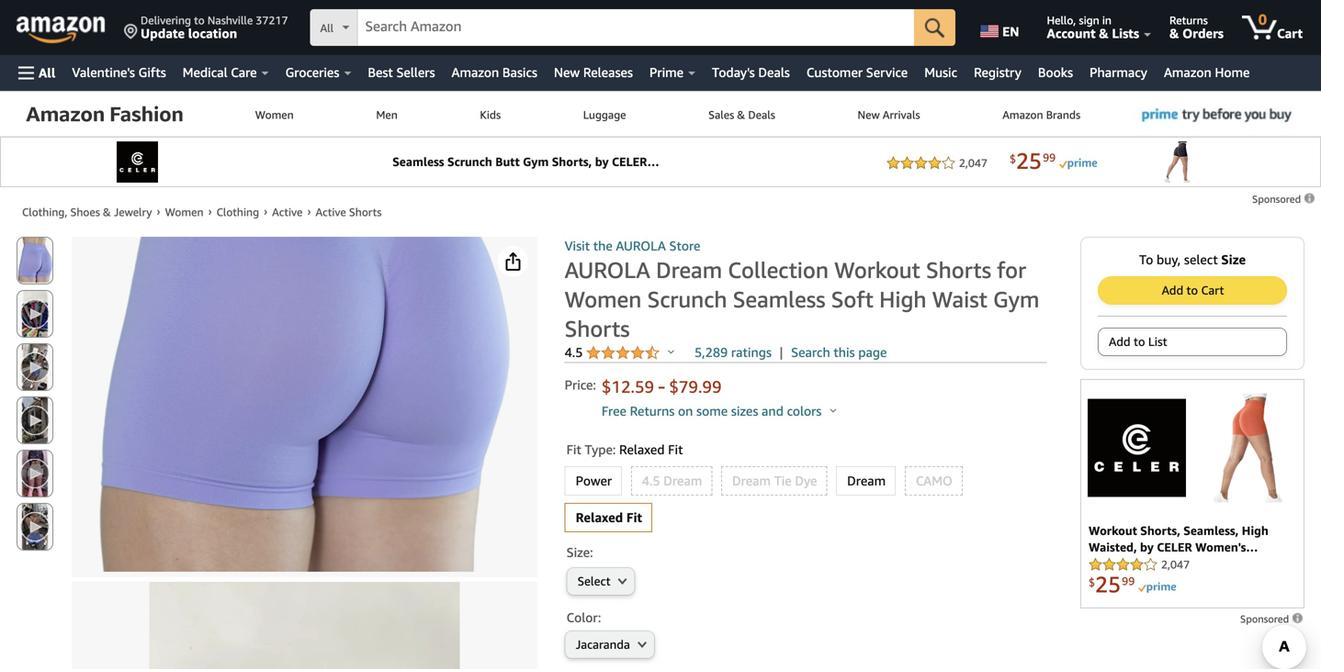 Task type: describe. For each thing, give the bounding box(es) containing it.
relaxed inside button
[[576, 511, 623, 526]]

books link
[[1030, 60, 1082, 85]]

size
[[1222, 252, 1246, 267]]

delivering
[[141, 14, 191, 27]]

medical care
[[183, 65, 257, 80]]

dream tie dye
[[732, 474, 817, 489]]

$12.59 - $79.99
[[602, 374, 722, 397]]

amazon brands link
[[962, 92, 1122, 136]]

valentine's gifts link
[[64, 60, 174, 85]]

dream tie dye button
[[722, 468, 827, 495]]

clothing, shoes & jewelry › women › clothing › active › active shorts
[[22, 205, 382, 219]]

on
[[678, 404, 693, 419]]

fit type: relaxed fit
[[567, 443, 683, 458]]

high
[[880, 286, 927, 313]]

add to list
[[1109, 335, 1168, 349]]

men
[[376, 108, 398, 121]]

power
[[576, 474, 612, 489]]

to for nashville
[[194, 14, 205, 27]]

& for account
[[1099, 26, 1109, 41]]

page
[[859, 345, 887, 360]]

power button
[[566, 468, 621, 495]]

books
[[1038, 65, 1073, 80]]

en
[[1003, 24, 1020, 39]]

4.5 dream button
[[632, 468, 712, 495]]

0 vertical spatial relaxed
[[619, 443, 665, 458]]

new for new arrivals
[[858, 108, 880, 121]]

orders
[[1183, 26, 1224, 41]]

registry link
[[966, 60, 1030, 85]]

0 vertical spatial sponsored
[[1253, 193, 1304, 205]]

medical
[[183, 65, 228, 80]]

valentine's gifts
[[72, 65, 166, 80]]

leave feedback on sponsored ad element for bottom sponsored link
[[1241, 614, 1305, 626]]

& for returns
[[1170, 26, 1180, 41]]

update
[[141, 26, 185, 41]]

music link
[[916, 60, 966, 85]]

women inside "aurola dream collection workout shorts for women scrunch seamless soft high waist gym shorts"
[[565, 286, 642, 313]]

0 horizontal spatial fit
[[567, 443, 582, 458]]

visit the aurola store link
[[565, 238, 701, 254]]

women inside clothing, shoes & jewelry › women › clothing › active › active shorts
[[165, 206, 204, 219]]

to buy, select size
[[1140, 252, 1246, 267]]

amazon image
[[17, 17, 106, 44]]

all inside button
[[39, 65, 56, 80]]

deals inside today's deals link
[[759, 65, 790, 80]]

all inside search box
[[320, 22, 334, 34]]

returns inside free returns on some sizes and colors button
[[630, 404, 675, 419]]

seamless
[[733, 286, 826, 313]]

1 vertical spatial sponsored link
[[1241, 613, 1305, 626]]

free
[[602, 404, 627, 419]]

service
[[866, 65, 908, 80]]

home
[[1215, 65, 1250, 80]]

list
[[1149, 335, 1168, 349]]

Add to Cart submit
[[1099, 278, 1287, 304]]

4.5 dream
[[642, 474, 702, 489]]

amazon brands
[[1003, 108, 1081, 121]]

prime link
[[641, 60, 704, 85]]

Add to List radio
[[1098, 328, 1288, 357]]

men link
[[335, 92, 439, 136]]

groceries link
[[277, 60, 360, 85]]

fit inside relaxed fit button
[[627, 511, 642, 526]]

new arrivals link
[[817, 92, 962, 136]]

to for cart
[[1187, 284, 1198, 298]]

shorts inside clothing, shoes & jewelry › women › clothing › active › active shorts
[[349, 206, 382, 219]]

search
[[791, 345, 830, 360]]

basics
[[503, 65, 538, 80]]

4.5 button
[[565, 345, 675, 363]]

deals inside the sales & deals link
[[748, 108, 776, 121]]

location
[[188, 26, 237, 41]]

4.5 for 4.5 dream
[[642, 474, 660, 489]]

add for add to cart
[[1162, 284, 1184, 298]]

releases
[[583, 65, 633, 80]]

returns & orders
[[1170, 14, 1224, 41]]

new arrivals
[[858, 108, 920, 121]]

amazon for amazon basics
[[452, 65, 499, 80]]

to
[[1140, 252, 1154, 267]]

4 › from the left
[[307, 205, 311, 218]]

luggage
[[583, 108, 626, 121]]

sellers
[[397, 65, 435, 80]]

account & lists
[[1047, 26, 1140, 41]]

gym
[[994, 286, 1040, 313]]

amazon for amazon home
[[1164, 65, 1212, 80]]

0 vertical spatial aurola
[[616, 238, 666, 254]]

the
[[593, 238, 613, 254]]

aurola inside "aurola dream collection workout shorts for women scrunch seamless soft high waist gym shorts"
[[565, 257, 650, 284]]

dream inside dream tie dye 'button'
[[732, 474, 771, 489]]

1 active from the left
[[272, 206, 303, 219]]

sales & deals link
[[668, 92, 817, 136]]

new releases link
[[546, 60, 641, 85]]

clothing,
[[22, 206, 67, 219]]

dropdown image
[[618, 578, 627, 585]]

1 vertical spatial women link
[[165, 206, 204, 219]]

1 › from the left
[[157, 205, 160, 218]]

all button
[[10, 55, 64, 91]]

music
[[925, 65, 958, 80]]

dream inside dream button
[[847, 474, 886, 489]]

visit
[[565, 238, 590, 254]]

women inside navigation navigation
[[255, 108, 294, 121]]

popover image
[[668, 350, 675, 354]]

ratings
[[731, 345, 772, 360]]

colors
[[787, 404, 822, 419]]

amazon fashion image
[[26, 92, 202, 138]]

|
[[780, 345, 783, 360]]

0 vertical spatial sponsored link
[[1253, 190, 1317, 209]]

clothing, shoes & jewelry link
[[22, 206, 152, 219]]

relaxed fit button
[[566, 505, 652, 532]]

& for sales
[[737, 108, 746, 121]]

1 vertical spatial cart
[[1202, 284, 1225, 298]]

3 › from the left
[[264, 205, 268, 218]]

color:
[[567, 611, 601, 626]]

buy,
[[1157, 252, 1181, 267]]



Task type: locate. For each thing, give the bounding box(es) containing it.
today's deals link
[[704, 60, 798, 85]]

clothing link
[[217, 206, 259, 219]]

relaxed fit
[[576, 511, 642, 526]]

&
[[1099, 26, 1109, 41], [1170, 26, 1180, 41], [737, 108, 746, 121], [103, 206, 111, 219]]

customer
[[807, 65, 863, 80]]

amazon left brands
[[1003, 108, 1044, 121]]

customer service
[[807, 65, 908, 80]]

customer service link
[[798, 60, 916, 85]]

free returns on some sizes and colors
[[602, 404, 825, 419]]

0 horizontal spatial amazon
[[452, 65, 499, 80]]

arrivals
[[883, 108, 920, 121]]

0 horizontal spatial women
[[165, 206, 204, 219]]

waist
[[933, 286, 988, 313]]

2 vertical spatial to
[[1134, 335, 1146, 349]]

aurola dream collection workout shorts for women scrunch seamless soft high waist gym shorts
[[565, 257, 1040, 342]]

to inside option
[[1134, 335, 1146, 349]]

some
[[697, 404, 728, 419]]

| search this page
[[780, 345, 887, 360]]

tie
[[774, 474, 792, 489]]

1 vertical spatial deals
[[748, 108, 776, 121]]

0 vertical spatial to
[[194, 14, 205, 27]]

1 horizontal spatial shorts
[[565, 316, 630, 342]]

2 › from the left
[[208, 205, 212, 218]]

type:
[[585, 443, 616, 458]]

2 horizontal spatial fit
[[668, 443, 683, 458]]

1 horizontal spatial fit
[[627, 511, 642, 526]]

new left the arrivals
[[858, 108, 880, 121]]

0 vertical spatial women
[[255, 108, 294, 121]]

dream down the fit type: relaxed fit
[[664, 474, 702, 489]]

workout
[[835, 257, 921, 284]]

0 horizontal spatial returns
[[630, 404, 675, 419]]

new left releases
[[554, 65, 580, 80]]

dye
[[795, 474, 817, 489]]

1 vertical spatial leave feedback on sponsored ad element
[[1241, 614, 1305, 626]]

2 horizontal spatial to
[[1187, 284, 1198, 298]]

add inside option
[[1109, 335, 1131, 349]]

all down 'amazon' image in the left top of the page
[[39, 65, 56, 80]]

today's deals
[[712, 65, 790, 80]]

1 horizontal spatial women
[[255, 108, 294, 121]]

› left active 'link'
[[264, 205, 268, 218]]

in
[[1103, 14, 1112, 27]]

aurola down 'the' at the top
[[565, 257, 650, 284]]

0 vertical spatial new
[[554, 65, 580, 80]]

registry
[[974, 65, 1022, 80]]

dream left 'tie' at the bottom right of page
[[732, 474, 771, 489]]

delivering to nashville 37217 update location
[[141, 14, 288, 41]]

dropdown image
[[638, 641, 647, 649]]

fit left type:
[[567, 443, 582, 458]]

amazon up kids link
[[452, 65, 499, 80]]

to left list
[[1134, 335, 1146, 349]]

popover image
[[830, 409, 837, 413]]

amazon inside amazon home link
[[1164, 65, 1212, 80]]

1 horizontal spatial all
[[320, 22, 334, 34]]

cart
[[1277, 26, 1303, 41], [1202, 284, 1225, 298]]

0
[[1259, 11, 1267, 28]]

to left nashville
[[194, 14, 205, 27]]

1 horizontal spatial 4.5
[[642, 474, 660, 489]]

amazon inside amazon basics link
[[452, 65, 499, 80]]

dream down store
[[656, 257, 722, 284]]

option group
[[559, 463, 1047, 537]]

1 horizontal spatial cart
[[1277, 26, 1303, 41]]

women
[[255, 108, 294, 121], [165, 206, 204, 219], [565, 286, 642, 313]]

4.5
[[565, 345, 586, 360], [642, 474, 660, 489]]

sales & deals
[[709, 108, 776, 121]]

deals right the today's
[[759, 65, 790, 80]]

leave feedback on sponsored ad element for sponsored link to the top
[[1253, 193, 1317, 205]]

brands
[[1046, 108, 1081, 121]]

1 horizontal spatial amazon
[[1003, 108, 1044, 121]]

active shorts link
[[316, 206, 382, 219]]

luggage link
[[542, 92, 668, 136]]

dream inside the "4.5 dream" button
[[664, 474, 702, 489]]

women link down care
[[214, 92, 335, 136]]

sales
[[709, 108, 735, 121]]

size:
[[567, 545, 593, 561]]

4.5 inside button
[[565, 345, 586, 360]]

add
[[1162, 284, 1184, 298], [1109, 335, 1131, 349]]

& inside clothing, shoes & jewelry › women › clothing › active › active shorts
[[103, 206, 111, 219]]

add for add to list
[[1109, 335, 1131, 349]]

1 vertical spatial returns
[[630, 404, 675, 419]]

0 horizontal spatial 4.5
[[565, 345, 586, 360]]

2 vertical spatial women
[[565, 286, 642, 313]]

0 horizontal spatial shorts
[[349, 206, 382, 219]]

cart inside navigation navigation
[[1277, 26, 1303, 41]]

5,289 ratings link
[[695, 345, 772, 360]]

deals right the 'sales'
[[748, 108, 776, 121]]

1 vertical spatial shorts
[[926, 257, 992, 284]]

to down to buy, select size
[[1187, 284, 1198, 298]]

1 horizontal spatial add
[[1162, 284, 1184, 298]]

all up groceries link
[[320, 22, 334, 34]]

4.5 for 4.5
[[565, 345, 586, 360]]

today's
[[712, 65, 755, 80]]

relaxed
[[619, 443, 665, 458], [576, 511, 623, 526]]

0 horizontal spatial all
[[39, 65, 56, 80]]

shoes
[[70, 206, 100, 219]]

dream right dye on the bottom of page
[[847, 474, 886, 489]]

gifts
[[138, 65, 166, 80]]

pharmacy link
[[1082, 60, 1156, 85]]

0 horizontal spatial active
[[272, 206, 303, 219]]

37217
[[256, 14, 288, 27]]

relaxed down power button
[[576, 511, 623, 526]]

0 vertical spatial leave feedback on sponsored ad element
[[1253, 193, 1317, 205]]

shorts right active 'link'
[[349, 206, 382, 219]]

1 vertical spatial all
[[39, 65, 56, 80]]

and
[[762, 404, 784, 419]]

amazon for amazon brands
[[1003, 108, 1044, 121]]

1 vertical spatial sponsored
[[1241, 614, 1292, 626]]

women link
[[214, 92, 335, 136], [165, 206, 204, 219]]

women down care
[[255, 108, 294, 121]]

active right clothing at the left of page
[[272, 206, 303, 219]]

1 horizontal spatial women link
[[214, 92, 335, 136]]

amazon down orders
[[1164, 65, 1212, 80]]

& left lists
[[1099, 26, 1109, 41]]

option group containing power
[[559, 463, 1047, 537]]

women right jewelry
[[165, 206, 204, 219]]

1 horizontal spatial new
[[858, 108, 880, 121]]

jewelry
[[114, 206, 152, 219]]

visit the aurola store
[[565, 238, 701, 254]]

amazon inside amazon brands link
[[1003, 108, 1044, 121]]

& right the 'sales'
[[737, 108, 746, 121]]

$12.59
[[602, 377, 654, 397]]

› right active 'link'
[[307, 205, 311, 218]]

best sellers
[[368, 65, 435, 80]]

1 vertical spatial add
[[1109, 335, 1131, 349]]

sponsored
[[1253, 193, 1304, 205], [1241, 614, 1292, 626]]

› left clothing link
[[208, 205, 212, 218]]

returns inside returns & orders
[[1170, 14, 1208, 27]]

0 horizontal spatial cart
[[1202, 284, 1225, 298]]

women down 'the' at the top
[[565, 286, 642, 313]]

1 vertical spatial women
[[165, 206, 204, 219]]

prime
[[650, 65, 684, 80]]

1 horizontal spatial returns
[[1170, 14, 1208, 27]]

select
[[1185, 252, 1218, 267]]

scrunch
[[648, 286, 727, 313]]

All search field
[[310, 9, 956, 48]]

$79.99
[[669, 377, 722, 397]]

None submit
[[915, 9, 956, 46], [17, 238, 52, 284], [17, 291, 52, 337], [17, 345, 52, 391], [17, 398, 52, 444], [17, 451, 52, 497], [17, 505, 52, 550], [915, 9, 956, 46], [17, 238, 52, 284], [17, 291, 52, 337], [17, 345, 52, 391], [17, 398, 52, 444], [17, 451, 52, 497], [17, 505, 52, 550]]

shorts up waist on the top right
[[926, 257, 992, 284]]

1 vertical spatial relaxed
[[576, 511, 623, 526]]

soft
[[831, 286, 874, 313]]

0 vertical spatial shorts
[[349, 206, 382, 219]]

& right shoes
[[103, 206, 111, 219]]

4.5 up price:
[[565, 345, 586, 360]]

returns
[[1170, 14, 1208, 27], [630, 404, 675, 419]]

& left orders
[[1170, 26, 1180, 41]]

add down buy,
[[1162, 284, 1184, 298]]

nashville
[[208, 14, 253, 27]]

clothing
[[217, 206, 259, 219]]

0 horizontal spatial add
[[1109, 335, 1131, 349]]

to for list
[[1134, 335, 1146, 349]]

Search Amazon text field
[[358, 10, 915, 45]]

1 vertical spatial aurola
[[565, 257, 650, 284]]

amazon basics
[[452, 65, 538, 80]]

1 horizontal spatial active
[[316, 206, 346, 219]]

groceries
[[285, 65, 339, 80]]

2 vertical spatial shorts
[[565, 316, 630, 342]]

0 vertical spatial women link
[[214, 92, 335, 136]]

new for new releases
[[554, 65, 580, 80]]

cart right 0
[[1277, 26, 1303, 41]]

hello, sign in
[[1047, 14, 1112, 27]]

2 horizontal spatial shorts
[[926, 257, 992, 284]]

hello,
[[1047, 14, 1076, 27]]

0 horizontal spatial women link
[[165, 206, 204, 219]]

care
[[231, 65, 257, 80]]

0 horizontal spatial new
[[554, 65, 580, 80]]

1 vertical spatial new
[[858, 108, 880, 121]]

collection
[[728, 257, 829, 284]]

dream inside "aurola dream collection workout shorts for women scrunch seamless soft high waist gym shorts"
[[656, 257, 722, 284]]

leave feedback on sponsored ad element
[[1253, 193, 1317, 205], [1241, 614, 1305, 626]]

active link
[[272, 206, 303, 219]]

active right active 'link'
[[316, 206, 346, 219]]

returns up the amazon home at top right
[[1170, 14, 1208, 27]]

0 vertical spatial deals
[[759, 65, 790, 80]]

1 vertical spatial 4.5
[[642, 474, 660, 489]]

2 horizontal spatial women
[[565, 286, 642, 313]]

amazon home link
[[1156, 60, 1259, 85]]

add left list
[[1109, 335, 1131, 349]]

navigation navigation
[[0, 0, 1322, 140]]

medical care link
[[174, 60, 277, 85]]

free returns on some sizes and colors button
[[602, 403, 837, 421]]

new
[[554, 65, 580, 80], [858, 108, 880, 121]]

0 vertical spatial 4.5
[[565, 345, 586, 360]]

& inside returns & orders
[[1170, 26, 1180, 41]]

en link
[[970, 5, 1037, 51]]

sizes
[[731, 404, 759, 419]]

2 active from the left
[[316, 206, 346, 219]]

amazon
[[452, 65, 499, 80], [1164, 65, 1212, 80], [1003, 108, 1044, 121]]

aurola right 'the' at the top
[[616, 238, 666, 254]]

4.5 inside button
[[642, 474, 660, 489]]

fit down the "4.5 dream" button
[[627, 511, 642, 526]]

returns down '$12.59 - $79.99'
[[630, 404, 675, 419]]

sign
[[1079, 14, 1100, 27]]

5,289 ratings
[[695, 345, 772, 360]]

2 horizontal spatial amazon
[[1164, 65, 1212, 80]]

women link right jewelry
[[165, 206, 204, 219]]

1 horizontal spatial to
[[1134, 335, 1146, 349]]

fit
[[567, 443, 582, 458], [668, 443, 683, 458], [627, 511, 642, 526]]

shorts up 4.5 button
[[565, 316, 630, 342]]

1 vertical spatial to
[[1187, 284, 1198, 298]]

prime try before you buy image
[[1134, 92, 1301, 137]]

0 vertical spatial cart
[[1277, 26, 1303, 41]]

to inside delivering to nashville 37217 update location
[[194, 14, 205, 27]]

relaxed right type:
[[619, 443, 665, 458]]

new releases
[[554, 65, 633, 80]]

4.5 down the fit type: relaxed fit
[[642, 474, 660, 489]]

-
[[658, 374, 666, 397]]

5,289
[[695, 345, 728, 360]]

fit up 4.5 dream
[[668, 443, 683, 458]]

0 horizontal spatial to
[[194, 14, 205, 27]]

0 vertical spatial all
[[320, 22, 334, 34]]

› right jewelry
[[157, 205, 160, 218]]

all
[[320, 22, 334, 34], [39, 65, 56, 80]]

0 vertical spatial add
[[1162, 284, 1184, 298]]

cart down the select
[[1202, 284, 1225, 298]]

0 vertical spatial returns
[[1170, 14, 1208, 27]]



Task type: vqa. For each thing, say whether or not it's contained in the screenshot.
bottom they're
no



